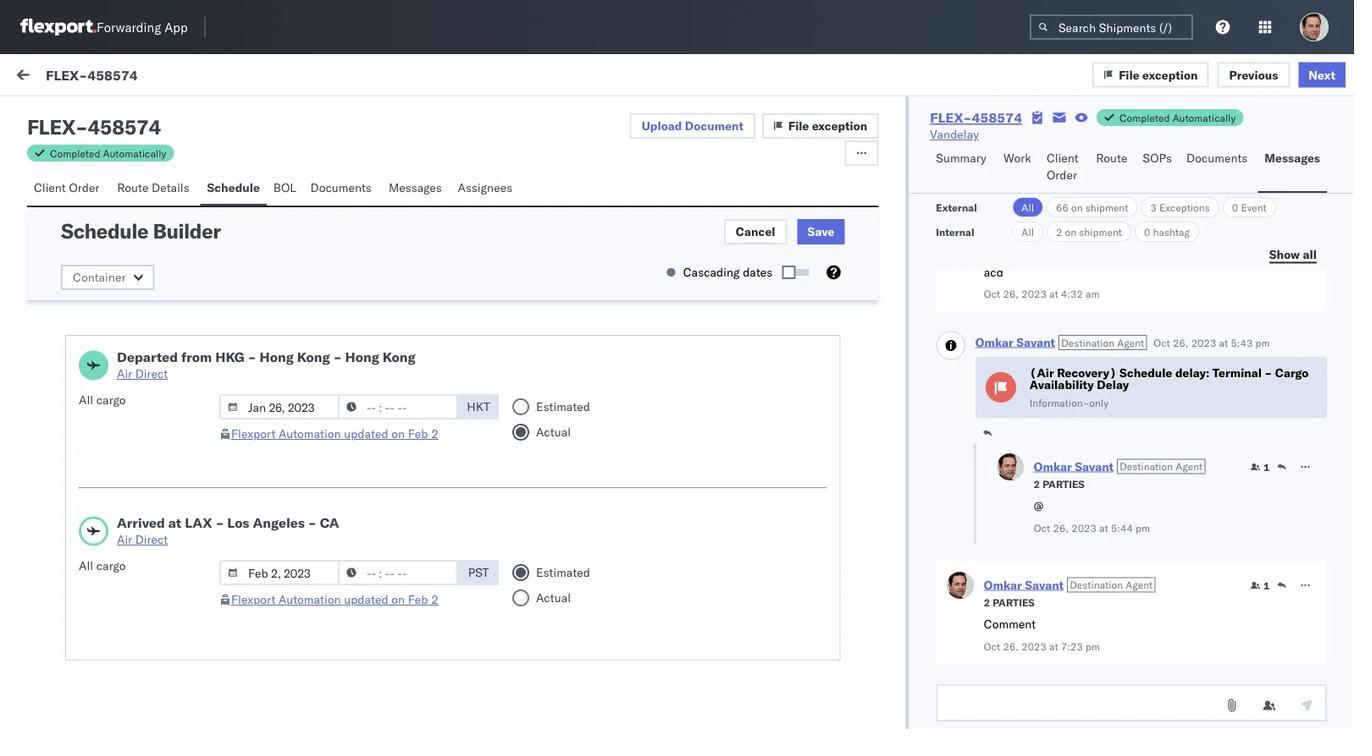 Task type: describe. For each thing, give the bounding box(es) containing it.
improve
[[249, 289, 291, 304]]

all button for 66
[[1012, 197, 1043, 218]]

all left 66
[[1022, 201, 1034, 214]]

flexport for los
[[231, 593, 276, 608]]

feb for departed from hkg - hong kong - hong kong
[[408, 427, 428, 442]]

next button
[[1298, 62, 1346, 87]]

oct up hkt
[[458, 349, 477, 364]]

at for acd
[[1049, 288, 1058, 301]]

your inside we are notifying you that your shipment, k & k, devan has been delayed. this often occurs when unloading cargo takes longer than
[[188, 644, 211, 659]]

oct 26, 2023 at 5:43 pm
[[1153, 337, 1269, 349]]

my work
[[17, 65, 92, 88]]

cascading dates
[[683, 265, 773, 280]]

shipment for 66 on shipment
[[1085, 201, 1128, 214]]

1 vertical spatial your
[[138, 365, 161, 380]]

are
[[71, 644, 88, 659]]

exceptions
[[1159, 201, 1210, 214]]

5:45
[[538, 646, 564, 661]]

edt for oct 26, 2023, 5:45 pm edt
[[588, 646, 610, 661]]

0 horizontal spatial this
[[51, 568, 74, 583]]

-- : -- -- text field for arrived at lax - los angeles - ca
[[338, 561, 458, 586]]

savant up test.
[[121, 183, 157, 198]]

oct 26, 2023, 5:46 pm edt
[[458, 434, 610, 449]]

@
[[1033, 499, 1043, 514]]

acd
[[983, 265, 1003, 279]]

savant up whatever floats your boat! waka waka!
[[121, 336, 157, 351]]

oct down the pst
[[458, 646, 477, 661]]

related work item/shipment
[[1046, 147, 1178, 160]]

takes
[[316, 661, 345, 676]]

often
[[125, 661, 154, 676]]

2023 up delay:
[[1191, 337, 1216, 349]]

0 event
[[1232, 201, 1267, 214]]

delay:
[[1175, 366, 1209, 381]]

0 vertical spatial omkar savant destination agent
[[975, 335, 1144, 350]]

updated for ca
[[344, 593, 388, 608]]

pm for 6:30
[[567, 349, 585, 364]]

pm for comment
[[1085, 641, 1100, 653]]

route details button
[[110, 173, 200, 206]]

flex- 1366815
[[1045, 349, 1132, 364]]

1 button for comment
[[1250, 579, 1269, 593]]

my
[[17, 65, 44, 88]]

at left 5:43
[[1219, 337, 1228, 349]]

66
[[1056, 201, 1069, 214]]

edt for oct 26, 2023, 6:30 pm edt
[[588, 349, 610, 364]]

ca
[[320, 515, 339, 532]]

external (0) button
[[20, 100, 107, 133]]

upload document
[[642, 119, 743, 133]]

app
[[164, 19, 188, 35]]

flexport. image
[[20, 19, 97, 36]]

cargo inside we are notifying you that your shipment, k & k, devan has been delayed. this often occurs when unloading cargo takes longer than
[[284, 661, 313, 676]]

a inside this contract established, we will create a lucrative
[[421, 568, 427, 583]]

schedule inside (air recovery) schedule delay: terminal - cargo availability delay information-only
[[1119, 366, 1172, 381]]

flex-458574 link
[[930, 109, 1022, 126]]

2023, for 5:46
[[502, 434, 535, 449]]

omkar up the filing
[[82, 260, 118, 274]]

air inside departed from hkg - hong kong - hong kong air direct
[[117, 367, 132, 381]]

all up acd oct 26, 2023 at 4:32 am
[[1022, 226, 1034, 238]]

client for 'client order' button to the right
[[1047, 151, 1079, 166]]

hkt
[[467, 400, 490, 415]]

edt for oct 26, 2023, 5:46 pm edt
[[588, 434, 610, 449]]

estimated for departed from hkg - hong kong - hong kong
[[536, 400, 590, 415]]

mmm d, yyyy text field for kong
[[219, 395, 340, 420]]

messaging
[[88, 213, 145, 227]]

2 flex- 458574 from the top
[[1045, 536, 1125, 550]]

1 vertical spatial flex-458574
[[930, 109, 1022, 126]]

client for leftmost 'client order' button
[[34, 180, 66, 195]]

previous button
[[1217, 62, 1290, 87]]

omkar down floats
[[82, 412, 118, 427]]

omkar up the latent messaging test.
[[82, 183, 118, 198]]

0 horizontal spatial file exception
[[788, 119, 867, 133]]

1 button for @
[[1250, 461, 1269, 474]]

26, left 5:45
[[481, 646, 499, 661]]

agent for @
[[1175, 460, 1202, 473]]

next
[[1309, 67, 1335, 82]]

floats
[[105, 365, 135, 380]]

hashtag
[[1153, 226, 1190, 238]]

am inside acd oct 26, 2023 at 4:32 am
[[1085, 288, 1099, 301]]

document
[[685, 119, 743, 133]]

actual for departed from hkg - hong kong - hong kong
[[536, 425, 571, 440]]

import work
[[126, 69, 192, 84]]

omkar savant destination agent for comment
[[983, 578, 1152, 593]]

save button
[[797, 219, 845, 245]]

flexport automation updated on feb 2 button for hong
[[231, 427, 439, 442]]

oct up (air recovery) schedule delay: terminal - cargo availability delay information-only
[[1153, 337, 1170, 349]]

1 vertical spatial file
[[788, 119, 809, 133]]

route details
[[117, 180, 189, 195]]

assignees button
[[451, 173, 522, 206]]

flexport for hong
[[231, 427, 276, 442]]

this
[[204, 568, 224, 583]]

bol button
[[267, 173, 304, 206]]

omkar savant button for comment
[[983, 578, 1063, 593]]

-- : -- -- text field for departed from hkg - hong kong - hong kong
[[338, 395, 458, 420]]

oct down assignees
[[458, 197, 477, 212]]

0 horizontal spatial completed automatically
[[50, 147, 166, 160]]

1 horizontal spatial file exception
[[1119, 67, 1198, 82]]

edt for oct 26, 2023, 7:22 pm edt
[[588, 197, 610, 212]]

2 parties for comment
[[983, 597, 1034, 609]]

pm for 5:46
[[567, 434, 585, 449]]

message
[[53, 147, 93, 160]]

order for leftmost 'client order' button
[[69, 180, 99, 195]]

1 horizontal spatial client order button
[[1040, 143, 1089, 193]]

savant up (air
[[1016, 335, 1055, 350]]

2023, for 6:30
[[502, 349, 535, 364]]

from
[[181, 349, 212, 366]]

sops button
[[1136, 143, 1180, 193]]

2023, for 5:45
[[502, 646, 535, 661]]

5 omkar savant from the top
[[82, 505, 157, 520]]

route for route details
[[117, 180, 149, 195]]

0 vertical spatial work
[[164, 69, 192, 84]]

0 horizontal spatial documents button
[[304, 173, 382, 206]]

notifying
[[91, 644, 138, 659]]

1 for comment
[[1263, 580, 1269, 592]]

cargo for arrived
[[96, 559, 126, 574]]

omkar up warehouse
[[82, 505, 118, 520]]

feb for arrived at lax - los angeles - ca
[[408, 593, 428, 608]]

details
[[152, 180, 189, 195]]

2 hong from the left
[[345, 349, 379, 366]]

exception: for exception:
[[54, 441, 114, 456]]

hkg
[[215, 349, 244, 366]]

savant up warehouse
[[121, 505, 157, 520]]

all button for 2
[[1012, 222, 1043, 242]]

filing
[[77, 289, 104, 304]]

has
[[343, 644, 362, 659]]

1 vertical spatial exception
[[812, 119, 867, 133]]

all
[[1303, 247, 1317, 262]]

0 horizontal spatial client order button
[[27, 173, 110, 206]]

flexport automation updated on feb 2 button for ca
[[231, 593, 439, 608]]

1 vertical spatial messages
[[389, 180, 442, 195]]

boat!
[[165, 365, 192, 380]]

arrived at lax - los angeles - ca air direct
[[117, 515, 339, 547]]

departed from hkg - hong kong - hong kong air direct
[[117, 349, 416, 381]]

whatever
[[51, 365, 101, 380]]

acd oct 26, 2023 at 4:32 am
[[983, 265, 1099, 301]]

0 vertical spatial file
[[1119, 67, 1140, 82]]

morale!
[[321, 289, 361, 304]]

to
[[235, 289, 246, 304]]

delay inside (air recovery) schedule delay: terminal - cargo availability delay information-only
[[1097, 378, 1129, 393]]

lax
[[185, 515, 212, 532]]

omkar up '@'
[[1033, 459, 1071, 474]]

savant down whatever floats your boat! waka waka!
[[121, 412, 157, 427]]

2 resize handle column header from the left
[[724, 141, 744, 730]]

1 vertical spatial work
[[1004, 151, 1031, 166]]

0 horizontal spatial completed
[[50, 147, 100, 160]]

oct inside acd oct 26, 2023 at 4:32 am
[[983, 288, 1000, 301]]

work for related
[[1084, 147, 1106, 160]]

2023 for comment
[[1021, 641, 1046, 653]]

4 resize handle column header from the left
[[1311, 141, 1331, 730]]

commendation
[[116, 289, 196, 304]]

occurs
[[157, 661, 193, 676]]

0 vertical spatial automatically
[[1173, 111, 1236, 124]]

2 horizontal spatial pm
[[1255, 337, 1269, 349]]

flexport automation updated on feb 2 for hong
[[231, 427, 439, 442]]

26, up hkt
[[481, 349, 499, 364]]

2 horizontal spatial your
[[294, 289, 318, 304]]

that
[[163, 644, 185, 659]]

i
[[51, 289, 54, 304]]

0 vertical spatial agent
[[1117, 337, 1144, 349]]

create
[[384, 568, 417, 583]]

0 horizontal spatial delay
[[221, 534, 254, 549]]

longer
[[349, 661, 382, 676]]

destination for comment
[[1069, 579, 1123, 592]]

26, inside @ oct 26, 2023 at 5:44 pm
[[1053, 522, 1068, 535]]

0 vertical spatial destination
[[1061, 337, 1114, 349]]

oct inside @ oct 26, 2023 at 5:44 pm
[[1033, 522, 1050, 535]]

direct inside departed from hkg - hong kong - hong kong air direct
[[135, 367, 168, 381]]

cancel button
[[724, 219, 787, 245]]

1 horizontal spatial messages
[[1265, 151, 1320, 166]]

great
[[98, 568, 126, 583]]

upload document button
[[630, 113, 755, 139]]

1 for @
[[1263, 461, 1269, 474]]

will
[[362, 568, 381, 583]]

all left great
[[79, 559, 93, 574]]

savant up commendation
[[121, 260, 157, 274]]

route button
[[1089, 143, 1136, 193]]

26, down hkt
[[481, 434, 499, 449]]

external for external
[[936, 201, 977, 214]]

1 horizontal spatial documents button
[[1180, 143, 1258, 193]]

report
[[199, 289, 232, 304]]

0 horizontal spatial messages button
[[382, 173, 451, 206]]

0 horizontal spatial am
[[57, 289, 74, 304]]

0 horizontal spatial a
[[89, 568, 95, 583]]

related
[[1046, 147, 1081, 160]]

import work button
[[119, 54, 199, 100]]

26, up delay:
[[1172, 337, 1188, 349]]

2 on shipment
[[1056, 226, 1122, 238]]

2023 for @
[[1071, 522, 1096, 535]]

omkar savant for am
[[82, 260, 157, 274]]



Task type: vqa. For each thing, say whether or not it's contained in the screenshot.
"-" associated with you
no



Task type: locate. For each thing, give the bounding box(es) containing it.
automation for angeles
[[279, 593, 341, 608]]

0 horizontal spatial external
[[27, 108, 72, 122]]

estimated for arrived at lax - los angeles - ca
[[536, 566, 590, 581]]

0 vertical spatial pm
[[1255, 337, 1269, 349]]

0 vertical spatial -- : -- -- text field
[[338, 395, 458, 420]]

omkar savant destination agent up 'comment oct 26, 2023 at 7:23 pm' on the right of page
[[983, 578, 1152, 593]]

contract
[[227, 568, 272, 583]]

1 vertical spatial file exception
[[788, 119, 867, 133]]

3 flex- 458574 from the top
[[1045, 646, 1125, 661]]

savant up 'comment oct 26, 2023 at 7:23 pm' on the right of page
[[1024, 578, 1063, 593]]

2 parties button for @
[[1033, 476, 1084, 491]]

0 vertical spatial your
[[294, 289, 318, 304]]

2 1 button from the top
[[1250, 579, 1269, 593]]

4 omkar savant from the top
[[82, 412, 157, 427]]

1 1 from the top
[[1263, 461, 1269, 474]]

26, inside acd oct 26, 2023 at 4:32 am
[[1003, 288, 1018, 301]]

order for 'client order' button to the right
[[1047, 168, 1077, 182]]

(air
[[1029, 366, 1054, 381]]

arrived
[[117, 515, 165, 532]]

(0) up message
[[75, 108, 97, 122]]

all cargo up lucrative
[[79, 559, 126, 574]]

3 resize handle column header from the left
[[1017, 141, 1038, 730]]

1 horizontal spatial route
[[1096, 151, 1128, 166]]

at left 4:32
[[1049, 288, 1058, 301]]

omkar savant destination agent up @ oct 26, 2023 at 5:44 pm
[[1033, 459, 1202, 474]]

0 vertical spatial completed automatically
[[1120, 111, 1236, 124]]

at inside 'comment oct 26, 2023 at 7:23 pm'
[[1049, 641, 1058, 653]]

cascading
[[683, 265, 740, 280]]

latent
[[51, 213, 85, 227]]

Search Shipments (/) text field
[[1030, 14, 1193, 40]]

route
[[1096, 151, 1128, 166], [117, 180, 149, 195]]

lucrative
[[51, 585, 97, 600]]

2 mmm d, yyyy text field from the top
[[219, 561, 340, 586]]

client order up 66
[[1047, 151, 1079, 182]]

estimated up 5:45
[[536, 566, 590, 581]]

air inside arrived at lax - los angeles - ca air direct
[[117, 533, 132, 547]]

2 parties
[[1033, 478, 1084, 491], [983, 597, 1034, 609]]

2 horizontal spatial schedule
[[1119, 366, 1172, 381]]

been
[[365, 644, 392, 659]]

pm inside @ oct 26, 2023 at 5:44 pm
[[1135, 522, 1150, 535]]

1 vertical spatial pm
[[1135, 522, 1150, 535]]

documents right bol button
[[310, 180, 372, 195]]

oct down hkt
[[458, 434, 477, 449]]

0 horizontal spatial client
[[34, 180, 66, 195]]

omkar up comment
[[983, 578, 1022, 593]]

all button up acd oct 26, 2023 at 4:32 am
[[1012, 222, 1043, 242]]

0 horizontal spatial parties
[[992, 597, 1034, 609]]

pm for @
[[1135, 522, 1150, 535]]

parties for @
[[1042, 478, 1084, 491]]

2 pm from the top
[[567, 349, 585, 364]]

1 horizontal spatial a
[[107, 289, 113, 304]]

1 horizontal spatial kong
[[383, 349, 416, 366]]

1 estimated from the top
[[536, 400, 590, 415]]

oct inside 'comment oct 26, 2023 at 7:23 pm'
[[983, 641, 1000, 653]]

1 -- : -- -- text field from the top
[[338, 395, 458, 420]]

a
[[107, 289, 113, 304], [89, 568, 95, 583], [421, 568, 427, 583]]

client order for leftmost 'client order' button
[[34, 180, 99, 195]]

0 vertical spatial air direct link
[[117, 366, 416, 383]]

actual up 5:45
[[536, 591, 571, 606]]

0 horizontal spatial schedule
[[61, 218, 148, 244]]

0 horizontal spatial exception
[[812, 119, 867, 133]]

2 updated from the top
[[344, 593, 388, 608]]

at left 7:23
[[1049, 641, 1058, 653]]

-- : -- -- text field
[[338, 395, 458, 420], [338, 561, 458, 586]]

0 hashtag
[[1144, 226, 1190, 238]]

1 vertical spatial 2 parties button
[[983, 595, 1034, 610]]

1 horizontal spatial parties
[[1042, 478, 1084, 491]]

delayed.
[[51, 661, 96, 676]]

1 flexport from the top
[[231, 427, 276, 442]]

direct down arrived
[[135, 533, 168, 547]]

1 actual from the top
[[536, 425, 571, 440]]

oct down '@'
[[1033, 522, 1050, 535]]

2 estimated from the top
[[536, 566, 590, 581]]

than
[[385, 661, 410, 676]]

am right 4:32
[[1085, 288, 1099, 301]]

pm right 5:45
[[567, 646, 585, 661]]

1 exception: from the top
[[54, 441, 114, 456]]

client right work button
[[1047, 151, 1079, 166]]

2023 inside acd oct 26, 2023 at 4:32 am
[[1021, 288, 1046, 301]]

2 all button from the top
[[1012, 222, 1043, 242]]

pm inside 'comment oct 26, 2023 at 7:23 pm'
[[1085, 641, 1100, 653]]

66 on shipment
[[1056, 201, 1128, 214]]

omkar savant for customs
[[82, 412, 157, 427]]

omkar savant destination agent for @
[[1033, 459, 1202, 474]]

omkar savant button
[[975, 335, 1055, 350], [1033, 459, 1113, 474], [983, 578, 1063, 593]]

at inside @ oct 26, 2023 at 5:44 pm
[[1099, 522, 1108, 535]]

1 horizontal spatial exception
[[1142, 67, 1198, 82]]

2023 left 5:44
[[1071, 522, 1096, 535]]

parties up comment
[[992, 597, 1034, 609]]

client order button up 66
[[1040, 143, 1089, 193]]

a right the filing
[[107, 289, 113, 304]]

cargo down k,
[[284, 661, 313, 676]]

comment oct 26, 2023 at 7:23 pm
[[983, 617, 1100, 653]]

client order button up latent
[[27, 173, 110, 206]]

pm for 7:22
[[567, 197, 585, 212]]

1 flexport automation updated on feb 2 button from the top
[[231, 427, 439, 442]]

flexport automation updated on feb 2 for ca
[[231, 593, 439, 608]]

assignees
[[458, 180, 512, 195]]

work
[[164, 69, 192, 84], [1004, 151, 1031, 166]]

file
[[1119, 67, 1140, 82], [788, 119, 809, 133]]

0 horizontal spatial flex-458574
[[46, 66, 138, 83]]

1 updated from the top
[[344, 427, 388, 442]]

0 horizontal spatial messages
[[389, 180, 442, 195]]

omkar savant for floats
[[82, 336, 157, 351]]

2 feb from the top
[[408, 593, 428, 608]]

cargo left the "deal"
[[96, 559, 126, 574]]

-- : -- -- text field left hkt
[[338, 395, 458, 420]]

3
[[1150, 201, 1157, 214]]

omkar savant for messaging
[[82, 183, 157, 198]]

0 vertical spatial work
[[48, 65, 92, 88]]

messages button left assignees
[[382, 173, 451, 206]]

shipment down '66 on shipment'
[[1079, 226, 1122, 238]]

exception: for exception: warehouse devan delay
[[54, 534, 114, 549]]

2 direct from the top
[[135, 533, 168, 547]]

upload
[[642, 119, 682, 133]]

delay
[[1097, 378, 1129, 393], [221, 534, 254, 549]]

0 vertical spatial flexport automation updated on feb 2
[[231, 427, 439, 442]]

availability
[[1029, 378, 1094, 393]]

schedule
[[207, 180, 260, 195], [61, 218, 148, 244], [1119, 366, 1172, 381]]

pst
[[468, 566, 489, 581]]

0 horizontal spatial work
[[164, 69, 192, 84]]

4 edt from the top
[[588, 646, 610, 661]]

your up the when
[[188, 644, 211, 659]]

1 kong from the left
[[297, 349, 330, 366]]

air direct link for hong
[[117, 366, 416, 383]]

2 vertical spatial schedule
[[1119, 366, 1172, 381]]

5:44
[[1111, 522, 1133, 535]]

air down departed on the left of the page
[[117, 367, 132, 381]]

1 pm from the top
[[567, 197, 585, 212]]

internal for internal
[[936, 226, 974, 238]]

4 2023, from the top
[[502, 646, 535, 661]]

1 horizontal spatial file
[[1119, 67, 1140, 82]]

1 horizontal spatial completed
[[1120, 111, 1170, 124]]

1 vertical spatial flexport automation updated on feb 2
[[231, 593, 439, 608]]

2 vertical spatial destination
[[1069, 579, 1123, 592]]

omkar savant destination agent up (air
[[975, 335, 1144, 350]]

1 vertical spatial internal
[[936, 226, 974, 238]]

cancel
[[736, 224, 775, 239]]

- inside (air recovery) schedule delay: terminal - cargo availability delay information-only
[[1264, 366, 1272, 381]]

forwarding
[[97, 19, 161, 35]]

2023, left 6:30 in the top of the page
[[502, 349, 535, 364]]

0 vertical spatial automation
[[279, 427, 341, 442]]

a right is
[[89, 568, 95, 583]]

mmm d, yyyy text field up type
[[219, 395, 340, 420]]

at inside acd oct 26, 2023 at 4:32 am
[[1049, 288, 1058, 301]]

1 direct from the top
[[135, 367, 168, 381]]

forwarding app
[[97, 19, 188, 35]]

schedule down 1366815
[[1119, 366, 1172, 381]]

all cargo for arrived
[[79, 559, 126, 574]]

2 parties button up '@'
[[1033, 476, 1084, 491]]

None checkbox
[[785, 269, 809, 276]]

am
[[1085, 288, 1099, 301], [57, 289, 74, 304]]

1 horizontal spatial external
[[936, 201, 977, 214]]

1 vertical spatial completed automatically
[[50, 147, 166, 160]]

0 horizontal spatial documents
[[310, 180, 372, 195]]

omkar savant down schedule builder
[[82, 260, 157, 274]]

vandelay
[[930, 127, 979, 142]]

1 horizontal spatial client
[[1047, 151, 1079, 166]]

2023 down comment
[[1021, 641, 1046, 653]]

automation for kong
[[279, 427, 341, 442]]

exception: warehouse devan delay
[[54, 534, 254, 549]]

2023, left 5:45
[[502, 646, 535, 661]]

1 vertical spatial flexport automation updated on feb 2 button
[[231, 593, 439, 608]]

exception: down whatever
[[54, 441, 114, 456]]

0 horizontal spatial your
[[138, 365, 161, 380]]

documents up 0 event
[[1186, 151, 1248, 166]]

1 vertical spatial route
[[117, 180, 149, 195]]

parties
[[1042, 478, 1084, 491], [992, 597, 1034, 609]]

1 horizontal spatial internal
[[936, 226, 974, 238]]

1 vertical spatial actual
[[536, 591, 571, 606]]

event
[[1241, 201, 1267, 214]]

0 vertical spatial air
[[117, 367, 132, 381]]

4 pm from the top
[[567, 646, 585, 661]]

2 2023, from the top
[[502, 349, 535, 364]]

container
[[73, 270, 126, 285]]

0 vertical spatial flexport
[[231, 427, 276, 442]]

1 air from the top
[[117, 367, 132, 381]]

order down the 'related'
[[1047, 168, 1077, 182]]

1 horizontal spatial completed automatically
[[1120, 111, 1236, 124]]

0 vertical spatial all button
[[1012, 197, 1043, 218]]

6:30
[[538, 349, 564, 364]]

work up external (0)
[[48, 65, 92, 88]]

k,
[[293, 644, 305, 659]]

2 automation from the top
[[279, 593, 341, 608]]

internal for internal (0)
[[114, 108, 155, 122]]

whatever floats your boat! waka waka!
[[51, 365, 262, 380]]

2 edt from the top
[[588, 349, 610, 364]]

exception:
[[54, 441, 114, 456], [54, 534, 114, 549]]

5:46
[[538, 434, 564, 449]]

0 for 0 event
[[1232, 201, 1238, 214]]

1 1 button from the top
[[1250, 461, 1269, 474]]

direct inside arrived at lax - los angeles - ca air direct
[[135, 533, 168, 547]]

show all
[[1269, 247, 1317, 262]]

1 edt from the top
[[588, 197, 610, 212]]

0 vertical spatial completed
[[1120, 111, 1170, 124]]

(0) for external (0)
[[75, 108, 97, 122]]

(0) inside button
[[158, 108, 180, 122]]

shipment for 2 on shipment
[[1079, 226, 1122, 238]]

external (0)
[[27, 108, 97, 122]]

2 actual from the top
[[536, 591, 571, 606]]

&
[[282, 644, 290, 659]]

flexport down contract
[[231, 593, 276, 608]]

customs hold type
[[173, 441, 282, 456]]

1 vertical spatial 1 button
[[1250, 579, 1269, 593]]

flex- 458574
[[1045, 197, 1125, 212], [1045, 536, 1125, 550], [1045, 646, 1125, 661]]

at for @
[[1099, 522, 1108, 535]]

omkar up floats
[[82, 336, 118, 351]]

omkar savant button for @
[[1033, 459, 1113, 474]]

26, down assignees
[[481, 197, 499, 212]]

dates
[[743, 265, 773, 280]]

2023 for acd
[[1021, 288, 1046, 301]]

resize handle column header
[[430, 141, 451, 730], [724, 141, 744, 730], [1017, 141, 1038, 730], [1311, 141, 1331, 730]]

3 edt from the top
[[588, 434, 610, 449]]

at for comment
[[1049, 641, 1058, 653]]

1 hong from the left
[[260, 349, 294, 366]]

am right i
[[57, 289, 74, 304]]

2 flexport from the top
[[231, 593, 276, 608]]

documents for documents button to the right
[[1186, 151, 1248, 166]]

flex- 458574 for oct 26, 2023, 5:45 pm edt
[[1045, 646, 1125, 661]]

0 horizontal spatial automatically
[[103, 147, 166, 160]]

2023 inside 'comment oct 26, 2023 at 7:23 pm'
[[1021, 641, 1046, 653]]

0 vertical spatial actual
[[536, 425, 571, 440]]

0 horizontal spatial work
[[48, 65, 92, 88]]

1 vertical spatial omkar savant button
[[1033, 459, 1113, 474]]

0 vertical spatial omkar savant button
[[975, 335, 1055, 350]]

1 horizontal spatial (0)
[[158, 108, 180, 122]]

pm for 5:45
[[567, 646, 585, 661]]

0 vertical spatial cargo
[[96, 393, 126, 408]]

savant up @ oct 26, 2023 at 5:44 pm
[[1074, 459, 1113, 474]]

savant
[[121, 183, 157, 198], [121, 260, 157, 274], [1016, 335, 1055, 350], [121, 336, 157, 351], [121, 412, 157, 427], [1074, 459, 1113, 474], [121, 505, 157, 520], [1024, 578, 1063, 593]]

2 parties for @
[[1033, 478, 1084, 491]]

2 flexport automation updated on feb 2 button from the top
[[231, 593, 439, 608]]

updated
[[344, 427, 388, 442], [344, 593, 388, 608]]

1 horizontal spatial 0
[[1232, 201, 1238, 214]]

work right the 'related'
[[1084, 147, 1106, 160]]

1854269
[[1081, 273, 1132, 288]]

flex- 458574 for oct 26, 2023, 7:22 pm edt
[[1045, 197, 1125, 212]]

omkar down acd
[[975, 335, 1013, 350]]

0 horizontal spatial pm
[[1085, 641, 1100, 653]]

delay up only
[[1097, 378, 1129, 393]]

2 all cargo from the top
[[79, 559, 126, 574]]

1 horizontal spatial delay
[[1097, 378, 1129, 393]]

a right the create
[[421, 568, 427, 583]]

(0) inside "button"
[[75, 108, 97, 122]]

oct down acd
[[983, 288, 1000, 301]]

2 -- : -- -- text field from the top
[[338, 561, 458, 586]]

1 mmm d, yyyy text field from the top
[[219, 395, 340, 420]]

0 horizontal spatial kong
[[297, 349, 330, 366]]

1 vertical spatial exception:
[[54, 534, 114, 549]]

2 parties button for comment
[[983, 595, 1034, 610]]

parties for comment
[[992, 597, 1034, 609]]

route left sops
[[1096, 151, 1128, 166]]

7:22
[[538, 197, 564, 212]]

2023 inside @ oct 26, 2023 at 5:44 pm
[[1071, 522, 1096, 535]]

2 (0) from the left
[[158, 108, 180, 122]]

completed down the flex - 458574
[[50, 147, 100, 160]]

previous
[[1229, 67, 1278, 82]]

schedule up container
[[61, 218, 148, 244]]

delay down the los on the left bottom
[[221, 534, 254, 549]]

1 horizontal spatial order
[[1047, 168, 1077, 182]]

3 pm from the top
[[567, 434, 585, 449]]

0 vertical spatial feb
[[408, 427, 428, 442]]

0 for 0 hashtag
[[1144, 226, 1150, 238]]

show
[[1269, 247, 1300, 262]]

messages up event
[[1265, 151, 1320, 166]]

schedule inside "button"
[[207, 180, 260, 195]]

actual down 6:30 in the top of the page
[[536, 425, 571, 440]]

1 feb from the top
[[408, 427, 428, 442]]

2 omkar savant from the top
[[82, 260, 157, 274]]

i am filing a commendation report to improve your morale!
[[51, 289, 361, 304]]

1 horizontal spatial client order
[[1047, 151, 1079, 182]]

documents button right bol
[[304, 173, 382, 206]]

edt right 7:22
[[588, 197, 610, 212]]

2023 left 4:32
[[1021, 288, 1046, 301]]

schedule for schedule
[[207, 180, 260, 195]]

5:43
[[1230, 337, 1252, 349]]

1 horizontal spatial work
[[1004, 151, 1031, 166]]

0 vertical spatial mmm d, yyyy text field
[[219, 395, 340, 420]]

file exception button
[[1093, 62, 1209, 87], [1093, 62, 1209, 87], [762, 113, 878, 139], [762, 113, 878, 139]]

1 automation from the top
[[279, 427, 341, 442]]

automatically up route details
[[103, 147, 166, 160]]

2 air direct link from the top
[[117, 532, 339, 549]]

destination up 5:44
[[1119, 460, 1173, 473]]

air direct link for los
[[117, 532, 339, 549]]

messages left assignees
[[389, 180, 442, 195]]

schedule left bol
[[207, 180, 260, 195]]

1 horizontal spatial schedule
[[207, 180, 260, 195]]

documents button
[[1180, 143, 1258, 193], [304, 173, 382, 206]]

2 air from the top
[[117, 533, 132, 547]]

None text field
[[936, 685, 1327, 722]]

omkar
[[82, 183, 118, 198], [82, 260, 118, 274], [975, 335, 1013, 350], [82, 336, 118, 351], [82, 412, 118, 427], [1033, 459, 1071, 474], [82, 505, 118, 520], [983, 578, 1022, 593]]

26, left 5:44
[[1053, 522, 1068, 535]]

actual for arrived at lax - los angeles - ca
[[536, 591, 571, 606]]

3 omkar savant from the top
[[82, 336, 157, 351]]

pm
[[567, 197, 585, 212], [567, 349, 585, 364], [567, 434, 585, 449], [567, 646, 585, 661]]

agent
[[1117, 337, 1144, 349], [1175, 460, 1202, 473], [1125, 579, 1152, 592]]

at inside arrived at lax - los angeles - ca air direct
[[168, 515, 181, 532]]

client order up latent
[[34, 180, 99, 195]]

1 vertical spatial automatically
[[103, 147, 166, 160]]

destination for @
[[1119, 460, 1173, 473]]

MMM D, YYYY text field
[[219, 395, 340, 420], [219, 561, 340, 586]]

shipment,
[[214, 644, 268, 659]]

1 2023, from the top
[[502, 197, 535, 212]]

1 vertical spatial 2 parties
[[983, 597, 1034, 609]]

0 vertical spatial exception:
[[54, 441, 114, 456]]

oct 26, 2023, 6:30 pm edt
[[458, 349, 610, 364]]

completed automatically down the flex - 458574
[[50, 147, 166, 160]]

1 flex- 458574 from the top
[[1045, 197, 1125, 212]]

0 horizontal spatial route
[[117, 180, 149, 195]]

forwarding app link
[[20, 19, 188, 36]]

latent messaging test.
[[51, 213, 173, 227]]

work left the 'related'
[[1004, 151, 1031, 166]]

0 vertical spatial flex-458574
[[46, 66, 138, 83]]

3 exceptions
[[1150, 201, 1210, 214]]

automation right hold
[[279, 427, 341, 442]]

flex
[[27, 114, 75, 140]]

1 all cargo from the top
[[79, 393, 126, 408]]

0 horizontal spatial file
[[788, 119, 809, 133]]

shipment up 2 on shipment
[[1085, 201, 1128, 214]]

cargo for departed
[[96, 393, 126, 408]]

hong right hkg at the left of page
[[260, 349, 294, 366]]

1 resize handle column header from the left
[[430, 141, 451, 730]]

1 vertical spatial feb
[[408, 593, 428, 608]]

summary
[[936, 151, 987, 166]]

hong down the "morale!"
[[345, 349, 379, 366]]

@ oct 26, 2023 at 5:44 pm
[[1033, 499, 1150, 535]]

devan
[[183, 534, 219, 549]]

2 vertical spatial cargo
[[284, 661, 313, 676]]

documents for documents button to the left
[[310, 180, 372, 195]]

1 vertical spatial this
[[99, 661, 122, 676]]

2 flexport automation updated on feb 2 from the top
[[231, 593, 439, 608]]

schedule for schedule builder
[[61, 218, 148, 244]]

1 vertical spatial external
[[936, 201, 977, 214]]

(0) for internal (0)
[[158, 108, 180, 122]]

7:23
[[1061, 641, 1083, 653]]

flex - 458574
[[27, 114, 161, 140]]

3 2023, from the top
[[502, 434, 535, 449]]

2023, for 7:22
[[502, 197, 535, 212]]

destination
[[1061, 337, 1114, 349], [1119, 460, 1173, 473], [1069, 579, 1123, 592]]

automation down established,
[[279, 593, 341, 608]]

1 horizontal spatial this
[[99, 661, 122, 676]]

omkar savant button up (air
[[975, 335, 1055, 350]]

this is a great deal
[[51, 568, 152, 583]]

2 kong from the left
[[383, 349, 416, 366]]

1 all button from the top
[[1012, 197, 1043, 218]]

1 vertical spatial 1
[[1263, 580, 1269, 592]]

updated for hong
[[344, 427, 388, 442]]

agent up (air recovery) schedule delay: terminal - cargo availability delay information-only
[[1117, 337, 1144, 349]]

work for my
[[48, 65, 92, 88]]

0 vertical spatial flex- 458574
[[1045, 197, 1125, 212]]

order
[[1047, 168, 1077, 182], [69, 180, 99, 195]]

your
[[294, 289, 318, 304], [138, 365, 161, 380], [188, 644, 211, 659]]

external inside "button"
[[27, 108, 72, 122]]

cargo down floats
[[96, 393, 126, 408]]

external for external (0)
[[27, 108, 72, 122]]

this down notifying
[[99, 661, 122, 676]]

0 vertical spatial this
[[51, 568, 74, 583]]

1 vertical spatial -- : -- -- text field
[[338, 561, 458, 586]]

1 vertical spatial completed
[[50, 147, 100, 160]]

26, inside 'comment oct 26, 2023 at 7:23 pm'
[[1003, 641, 1018, 653]]

agent for comment
[[1125, 579, 1152, 592]]

deal
[[129, 568, 152, 583]]

at left the lax
[[168, 515, 181, 532]]

1 horizontal spatial messages button
[[1258, 143, 1327, 193]]

this inside we are notifying you that your shipment, k & k, devan has been delayed. this often occurs when unloading cargo takes longer than
[[99, 661, 122, 676]]

2 exception: from the top
[[54, 534, 114, 549]]

2023, left 7:22
[[502, 197, 535, 212]]

internal down summary "button"
[[936, 226, 974, 238]]

0 vertical spatial updated
[[344, 427, 388, 442]]

2 1 from the top
[[1263, 580, 1269, 592]]

0 vertical spatial external
[[27, 108, 72, 122]]

1 flexport automation updated on feb 2 from the top
[[231, 427, 439, 442]]

all down whatever
[[79, 393, 93, 408]]

waka!
[[228, 365, 262, 380]]

0 vertical spatial 1
[[1263, 461, 1269, 474]]

1 vertical spatial estimated
[[536, 566, 590, 581]]

los
[[227, 515, 249, 532]]

client order for 'client order' button to the right
[[1047, 151, 1079, 182]]

all
[[1022, 201, 1034, 214], [1022, 226, 1034, 238], [79, 393, 93, 408], [79, 559, 93, 574]]

cargo
[[1275, 366, 1308, 381]]

1 air direct link from the top
[[117, 366, 416, 383]]

sops
[[1143, 151, 1172, 166]]

destination down 5:44
[[1069, 579, 1123, 592]]

1 omkar savant from the top
[[82, 183, 157, 198]]

0 vertical spatial internal
[[114, 108, 155, 122]]

omkar savant up warehouse
[[82, 505, 157, 520]]

feb
[[408, 427, 428, 442], [408, 593, 428, 608]]

2 parties button up comment
[[983, 595, 1034, 610]]

1 horizontal spatial pm
[[1135, 522, 1150, 535]]

1366815
[[1081, 349, 1132, 364]]

automatically down previous button
[[1173, 111, 1236, 124]]

devan
[[308, 644, 340, 659]]

flex-458574 down forwarding app link
[[46, 66, 138, 83]]

flexport right customs
[[231, 427, 276, 442]]

route for route
[[1096, 151, 1128, 166]]

all cargo for departed
[[79, 393, 126, 408]]

1 vertical spatial documents
[[310, 180, 372, 195]]

2 horizontal spatial a
[[421, 568, 427, 583]]

0 horizontal spatial internal
[[114, 108, 155, 122]]

2 vertical spatial omkar savant button
[[983, 578, 1063, 593]]

pm
[[1255, 337, 1269, 349], [1135, 522, 1150, 535], [1085, 641, 1100, 653]]

internal inside button
[[114, 108, 155, 122]]

1 horizontal spatial flex-458574
[[930, 109, 1022, 126]]

mmm d, yyyy text field for angeles
[[219, 561, 340, 586]]

mmm d, yyyy text field down the angeles
[[219, 561, 340, 586]]

show all button
[[1259, 242, 1327, 268]]

oct 26, 2023, 5:45 pm edt
[[458, 646, 610, 661]]

shipment
[[1085, 201, 1128, 214], [1079, 226, 1122, 238]]

1 (0) from the left
[[75, 108, 97, 122]]



